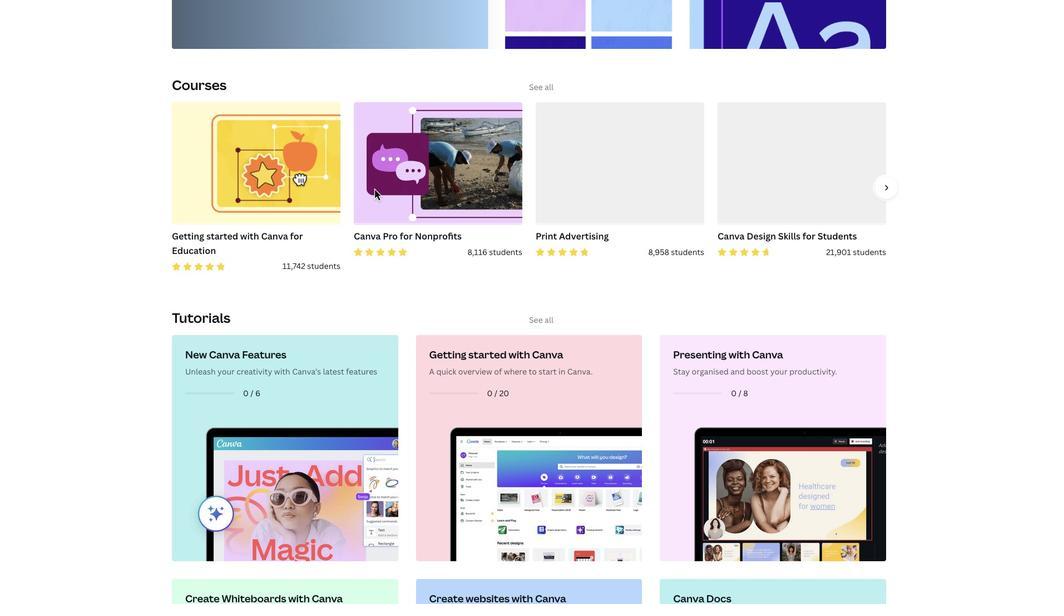 Task type: locate. For each thing, give the bounding box(es) containing it.
0 horizontal spatial 0
[[243, 388, 249, 399]]

see all link
[[529, 82, 554, 92], [529, 315, 554, 325]]

0 vertical spatial see
[[529, 82, 543, 92]]

stay
[[673, 367, 690, 377]]

your right boost
[[770, 367, 788, 377]]

2 horizontal spatial 0
[[731, 388, 737, 399]]

1 vertical spatial all
[[545, 315, 554, 325]]

1 see from the top
[[529, 82, 543, 92]]

0 horizontal spatial started
[[206, 231, 238, 243]]

0 vertical spatial all
[[545, 82, 554, 92]]

tutorials folders image
[[664, 339, 886, 562]]

3 for from the left
[[803, 231, 816, 243]]

students for canva pro for nonprofits
[[489, 247, 522, 258]]

0 / 6
[[243, 388, 260, 399]]

canva up boost
[[752, 348, 783, 362]]

students right 11,742 on the top
[[307, 261, 341, 272]]

with
[[240, 231, 259, 243], [509, 348, 530, 362], [729, 348, 750, 362], [274, 367, 290, 377]]

pro
[[383, 231, 398, 243]]

1 0 from the left
[[243, 388, 249, 399]]

canva pro for nonprofits image
[[354, 103, 522, 226]]

0 for canva
[[243, 388, 249, 399]]

2 / from the left
[[495, 388, 498, 399]]

2 your from the left
[[770, 367, 788, 377]]

new canva features unleash your creativity with canva's latest features
[[185, 348, 377, 377]]

3 / from the left
[[739, 388, 742, 399]]

students right 21,901 at top right
[[853, 247, 886, 258]]

8,116 students
[[468, 247, 522, 258]]

21,901
[[826, 247, 851, 258]]

1 horizontal spatial for
[[400, 231, 413, 243]]

latest
[[323, 367, 344, 377]]

0 horizontal spatial your
[[218, 367, 235, 377]]

canva up 11,742 on the top
[[261, 231, 288, 243]]

canva up start
[[532, 348, 563, 362]]

1 horizontal spatial started
[[469, 348, 507, 362]]

canva left design
[[718, 231, 745, 243]]

getting inside getting started with canva for education
[[172, 231, 204, 243]]

canva.
[[567, 367, 593, 377]]

getting
[[172, 231, 204, 243], [429, 348, 466, 362]]

2 horizontal spatial /
[[739, 388, 742, 399]]

0 / 20
[[487, 388, 509, 399]]

0
[[243, 388, 249, 399], [487, 388, 493, 399], [731, 388, 737, 399]]

0 left 6
[[243, 388, 249, 399]]

/ left 8
[[739, 388, 742, 399]]

see for tutorials
[[529, 315, 543, 325]]

started up of
[[469, 348, 507, 362]]

with inside getting started with canva for education
[[240, 231, 259, 243]]

see all for tutorials
[[529, 315, 554, 325]]

students right 8,958 on the right of the page
[[671, 247, 704, 258]]

2 see all link from the top
[[529, 315, 554, 325]]

your
[[218, 367, 235, 377], [770, 367, 788, 377]]

features
[[346, 367, 377, 377]]

getting started with canva a quick overview of where to start in canva.
[[429, 348, 593, 377]]

boost
[[747, 367, 769, 377]]

0 horizontal spatial /
[[250, 388, 254, 399]]

0 left the 20
[[487, 388, 493, 399]]

started
[[206, 231, 238, 243], [469, 348, 507, 362]]

students
[[489, 247, 522, 258], [671, 247, 704, 258], [853, 247, 886, 258], [307, 261, 341, 272]]

features
[[242, 348, 286, 362]]

students
[[818, 231, 857, 243]]

students right 8,116
[[489, 247, 522, 258]]

1 vertical spatial see
[[529, 315, 543, 325]]

students for print advertising
[[671, 247, 704, 258]]

started inside getting started with canva for education
[[206, 231, 238, 243]]

education
[[172, 245, 216, 257]]

creativity
[[237, 367, 272, 377]]

canva inside presenting with canva stay organised and boost your productivity.
[[752, 348, 783, 362]]

1 horizontal spatial your
[[770, 367, 788, 377]]

/
[[250, 388, 254, 399], [495, 388, 498, 399], [739, 388, 742, 399]]

1 see all from the top
[[529, 82, 554, 92]]

new
[[185, 348, 207, 362]]

0 vertical spatial see all
[[529, 82, 554, 92]]

1 horizontal spatial getting
[[429, 348, 466, 362]]

for inside canva pro for nonprofits 'link'
[[400, 231, 413, 243]]

tutorials
[[172, 309, 230, 327]]

canva right new on the bottom of page
[[209, 348, 240, 362]]

your right unleash
[[218, 367, 235, 377]]

0 vertical spatial started
[[206, 231, 238, 243]]

1 / from the left
[[250, 388, 254, 399]]

with inside getting started with canva a quick overview of where to start in canva.
[[509, 348, 530, 362]]

see
[[529, 82, 543, 92], [529, 315, 543, 325]]

for up 11,742 on the top
[[290, 231, 303, 243]]

for inside canva design skills for students link
[[803, 231, 816, 243]]

quick
[[436, 367, 457, 377]]

0 vertical spatial getting
[[172, 231, 204, 243]]

0 horizontal spatial for
[[290, 231, 303, 243]]

3 0 from the left
[[731, 388, 737, 399]]

canva
[[261, 231, 288, 243], [354, 231, 381, 243], [718, 231, 745, 243], [209, 348, 240, 362], [532, 348, 563, 362], [752, 348, 783, 362]]

advertising
[[559, 231, 609, 243]]

canva left pro
[[354, 231, 381, 243]]

for right the skills
[[803, 231, 816, 243]]

see all
[[529, 82, 554, 92], [529, 315, 554, 325]]

getting for education
[[172, 231, 204, 243]]

started inside getting started with canva a quick overview of where to start in canva.
[[469, 348, 507, 362]]

start
[[539, 367, 557, 377]]

in
[[559, 367, 565, 377]]

of
[[494, 367, 502, 377]]

started for education
[[206, 231, 238, 243]]

started up education
[[206, 231, 238, 243]]

0 vertical spatial see all link
[[529, 82, 554, 92]]

canva pro for nonprofits link
[[354, 230, 522, 246]]

/ left the 20
[[495, 388, 498, 399]]

canva's
[[292, 367, 321, 377]]

2 for from the left
[[400, 231, 413, 243]]

8,958 students
[[648, 247, 704, 258]]

1 vertical spatial started
[[469, 348, 507, 362]]

unleash
[[185, 367, 216, 377]]

a
[[429, 367, 435, 377]]

for
[[290, 231, 303, 243], [400, 231, 413, 243], [803, 231, 816, 243]]

overview
[[458, 367, 492, 377]]

0 horizontal spatial getting
[[172, 231, 204, 243]]

20
[[499, 388, 509, 399]]

2 horizontal spatial for
[[803, 231, 816, 243]]

skills
[[778, 231, 801, 243]]

presenting
[[673, 348, 727, 362]]

all
[[545, 82, 554, 92], [545, 315, 554, 325]]

for right pro
[[400, 231, 413, 243]]

1 see all link from the top
[[529, 82, 554, 92]]

ds lp top hero banner image image
[[172, 0, 886, 49]]

getting inside getting started with canva a quick overview of where to start in canva.
[[429, 348, 466, 362]]

1 your from the left
[[218, 367, 235, 377]]

students for canva design skills for students
[[853, 247, 886, 258]]

1 vertical spatial see all
[[529, 315, 554, 325]]

1 vertical spatial getting
[[429, 348, 466, 362]]

2 all from the top
[[545, 315, 554, 325]]

/ left 6
[[250, 388, 254, 399]]

productivity.
[[789, 367, 837, 377]]

getting up education
[[172, 231, 204, 243]]

getting up quick
[[429, 348, 466, 362]]

0 left 8
[[731, 388, 737, 399]]

2 see all from the top
[[529, 315, 554, 325]]

1 vertical spatial see all link
[[529, 315, 554, 325]]

1 horizontal spatial /
[[495, 388, 498, 399]]

1 all from the top
[[545, 82, 554, 92]]

presenting with canva stay organised and boost your productivity.
[[673, 348, 837, 377]]

6
[[255, 388, 260, 399]]

1 horizontal spatial 0
[[487, 388, 493, 399]]

1 for from the left
[[290, 231, 303, 243]]

2 0 from the left
[[487, 388, 493, 399]]

all for courses
[[545, 82, 554, 92]]

2 see from the top
[[529, 315, 543, 325]]



Task type: vqa. For each thing, say whether or not it's contained in the screenshot.
See corresponding to Tutorials
yes



Task type: describe. For each thing, give the bounding box(es) containing it.
see all link for tutorials
[[529, 315, 554, 325]]

0 / 8
[[731, 388, 748, 399]]

8,958
[[648, 247, 669, 258]]

canva design skills for students
[[718, 231, 857, 243]]

getting started with canva for education
[[172, 231, 303, 257]]

started for quick
[[469, 348, 507, 362]]

/ for started
[[495, 388, 498, 399]]

11,742 students
[[283, 261, 341, 272]]

students for getting started with canva for education
[[307, 261, 341, 272]]

to
[[529, 367, 537, 377]]

0 for started
[[487, 388, 493, 399]]

print
[[536, 231, 557, 243]]

/ for canva
[[250, 388, 254, 399]]

and
[[731, 367, 745, 377]]

canva design skills for students link
[[718, 230, 886, 246]]

see all for courses
[[529, 82, 554, 92]]

11,742
[[283, 261, 305, 272]]

with inside presenting with canva stay organised and boost your productivity.
[[729, 348, 750, 362]]

8
[[743, 388, 748, 399]]

getting started with canva for education image
[[172, 103, 341, 226]]

for inside getting started with canva for education
[[290, 231, 303, 243]]

/ for with
[[739, 388, 742, 399]]

your inside new canva features unleash your creativity with canva's latest features
[[218, 367, 235, 377]]

organised
[[692, 367, 729, 377]]

canva inside getting started with canva for education
[[261, 231, 288, 243]]

tutorials link
[[172, 309, 230, 327]]

where
[[504, 367, 527, 377]]

all for tutorials
[[545, 315, 554, 325]]

8,116
[[468, 247, 487, 258]]

with inside new canva features unleash your creativity with canva's latest features
[[274, 367, 290, 377]]

21,901 students
[[826, 247, 886, 258]]

canva pro for nonprofits
[[354, 231, 462, 243]]

print advertising
[[536, 231, 609, 243]]

getting for quick
[[429, 348, 466, 362]]

your inside presenting with canva stay organised and boost your productivity.
[[770, 367, 788, 377]]

canva inside new canva features unleash your creativity with canva's latest features
[[209, 348, 240, 362]]

canva inside getting started with canva a quick overview of where to start in canva.
[[532, 348, 563, 362]]

courses
[[172, 76, 227, 94]]

see all link for courses
[[529, 82, 554, 92]]

nonprofits
[[415, 231, 462, 243]]

see for courses
[[529, 82, 543, 92]]

design
[[747, 231, 776, 243]]

tutorials getting started image
[[420, 339, 642, 562]]

courses link
[[172, 76, 227, 94]]

0 for with
[[731, 388, 737, 399]]

getting started with canva for education link
[[172, 230, 341, 261]]

tutorials new features image
[[176, 339, 398, 562]]

print advertising link
[[536, 230, 704, 246]]



